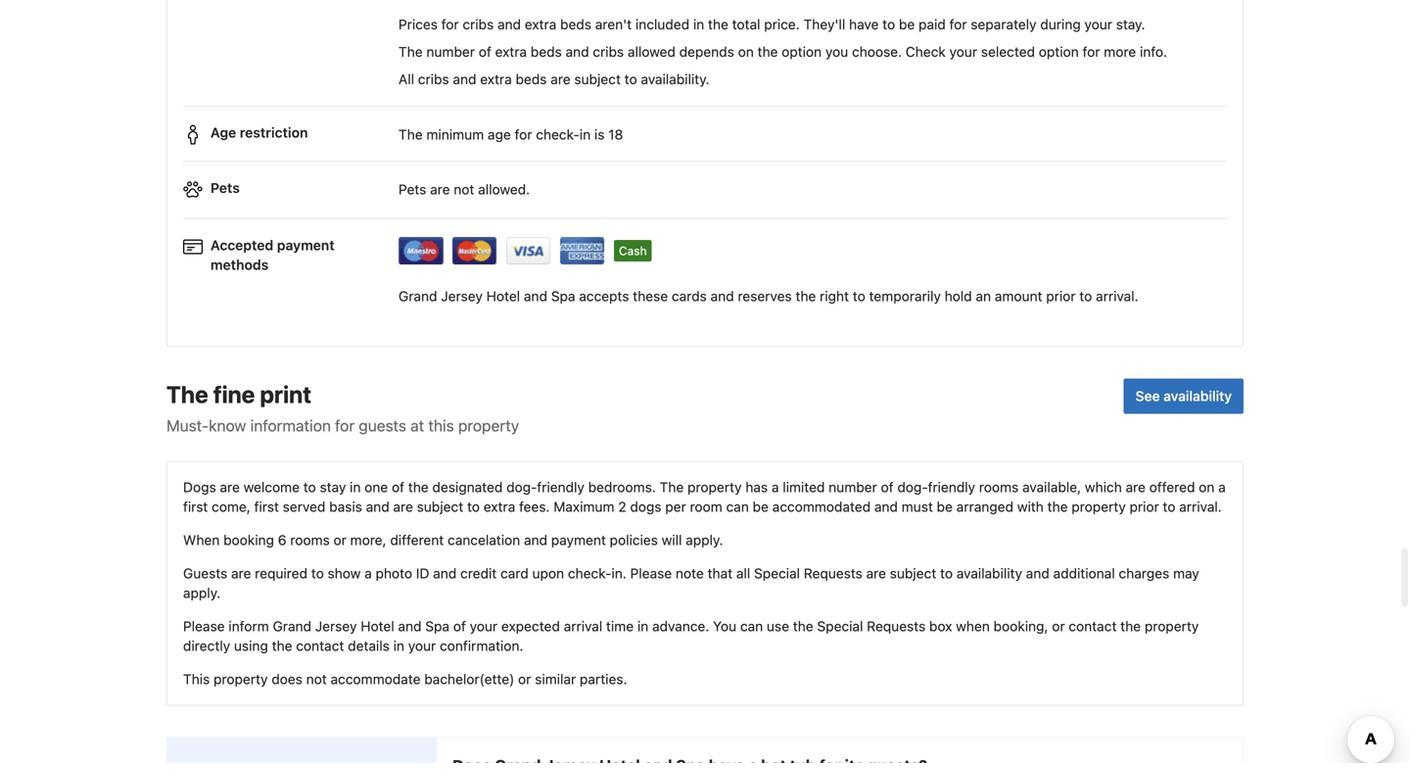Task type: vqa. For each thing, say whether or not it's contained in the screenshot.
the accepts
yes



Task type: describe. For each thing, give the bounding box(es) containing it.
policies
[[610, 532, 658, 548]]

show
[[328, 565, 361, 581]]

0 vertical spatial apply.
[[686, 532, 723, 548]]

use
[[767, 618, 790, 634]]

credit
[[461, 565, 497, 581]]

special for all
[[754, 565, 800, 581]]

bedrooms.
[[588, 479, 656, 495]]

offered
[[1150, 479, 1196, 495]]

the minimum age for check-in is 18
[[399, 126, 623, 142]]

0 vertical spatial number
[[427, 44, 475, 60]]

prices for cribs and extra beds aren't included in the total price. they'll have to be paid for separately during your stay.
[[399, 16, 1146, 32]]

0 vertical spatial beds
[[560, 16, 592, 32]]

apply. inside guests are required to show a photo id and credit card upon check-in. please note that all special requests are subject to availability and additional charges may apply.
[[183, 585, 221, 601]]

time
[[606, 618, 634, 634]]

this property does not accommodate bachelor(ette) or similar parties.
[[183, 671, 628, 687]]

0 vertical spatial hotel
[[487, 288, 520, 304]]

to down allowed
[[625, 71, 638, 87]]

charges
[[1119, 565, 1170, 581]]

maestro image
[[399, 237, 444, 264]]

to down designated
[[467, 499, 480, 515]]

property inside please inform grand jersey hotel and spa of your expected arrival time in advance. you can use the special requests box when booking, or contact the property directly using the contact details in your confirmation.
[[1145, 618, 1200, 634]]

your left stay. on the right of page
[[1085, 16, 1113, 32]]

0 horizontal spatial or
[[334, 532, 347, 548]]

property inside the fine print must-know information for guests at this property
[[458, 416, 519, 435]]

cards
[[672, 288, 707, 304]]

0 horizontal spatial arrival.
[[1096, 288, 1139, 304]]

are down accommodated
[[867, 565, 887, 581]]

accepted payment methods and conditions element
[[183, 227, 1228, 271]]

the number of extra beds and cribs allowed depends on the option you choose. check your selected option for more info.
[[399, 44, 1168, 60]]

they'll
[[804, 16, 846, 32]]

1 horizontal spatial or
[[518, 671, 531, 687]]

1 horizontal spatial payment
[[551, 532, 606, 548]]

amount
[[995, 288, 1043, 304]]

room
[[690, 499, 723, 515]]

aren't
[[595, 16, 632, 32]]

of right 'limited'
[[881, 479, 894, 495]]

beds for and
[[531, 44, 562, 60]]

dogs
[[183, 479, 216, 495]]

booking,
[[994, 618, 1049, 634]]

subject inside guests are required to show a photo id and credit card upon check-in. please note that all special requests are subject to availability and additional charges may apply.
[[890, 565, 937, 581]]

confirmation.
[[440, 638, 524, 654]]

allowed
[[628, 44, 676, 60]]

the for fine
[[167, 381, 208, 408]]

of inside please inform grand jersey hotel and spa of your expected arrival time in advance. you can use the special requests box when booking, or contact the property directly using the contact details in your confirmation.
[[453, 618, 466, 634]]

please inform grand jersey hotel and spa of your expected arrival time in advance. you can use the special requests box when booking, or contact the property directly using the contact details in your confirmation.
[[183, 618, 1200, 654]]

for right prices
[[442, 16, 459, 32]]

property down which
[[1072, 499, 1126, 515]]

inform
[[229, 618, 269, 634]]

arranged
[[957, 499, 1014, 515]]

guests are required to show a photo id and credit card upon check-in. please note that all special requests are subject to availability and additional charges may apply.
[[183, 565, 1200, 601]]

box
[[930, 618, 953, 634]]

pets are not allowed.
[[399, 181, 530, 197]]

info.
[[1140, 44, 1168, 60]]

the down available,
[[1048, 499, 1068, 515]]

payment inside accepted payment methods
[[277, 237, 335, 253]]

2 option from the left
[[1039, 44, 1079, 60]]

0 horizontal spatial be
[[753, 499, 769, 515]]

expected
[[502, 618, 560, 634]]

prices
[[399, 16, 438, 32]]

for inside the fine print must-know information for guests at this property
[[335, 416, 355, 435]]

your up this property does not accommodate bachelor(ette) or similar parties. on the left of the page
[[408, 638, 436, 654]]

age restriction
[[211, 125, 308, 141]]

1 vertical spatial not
[[306, 671, 327, 687]]

in right details
[[394, 638, 405, 654]]

your up confirmation.
[[470, 618, 498, 634]]

stay
[[320, 479, 346, 495]]

0 horizontal spatial prior
[[1047, 288, 1076, 304]]

choose.
[[852, 44, 902, 60]]

accepts
[[579, 288, 629, 304]]

must
[[902, 499, 934, 515]]

6
[[278, 532, 287, 548]]

selected
[[982, 44, 1036, 60]]

can inside please inform grand jersey hotel and spa of your expected arrival time in advance. you can use the special requests box when booking, or contact the property directly using the contact details in your confirmation.
[[741, 618, 763, 634]]

2 vertical spatial cribs
[[418, 71, 449, 87]]

the down charges in the right of the page
[[1121, 618, 1142, 634]]

see
[[1136, 388, 1161, 404]]

with
[[1018, 499, 1044, 515]]

directly
[[183, 638, 230, 654]]

on inside dogs are welcome to stay in one of the designated dog-friendly bedrooms. the property has a limited number of dog-friendly rooms available, which are offered on a first come, first served basis and are subject to extra fees. maximum 2 dogs per room can be accommodated and must be arranged with the property prior to arrival.
[[1199, 479, 1215, 495]]

of right one
[[392, 479, 405, 495]]

designated
[[433, 479, 503, 495]]

1 first from the left
[[183, 499, 208, 515]]

must-
[[167, 416, 209, 435]]

to right right in the top of the page
[[853, 288, 866, 304]]

does
[[272, 671, 303, 687]]

1 horizontal spatial contact
[[1069, 618, 1117, 634]]

will
[[662, 532, 682, 548]]

in left the is
[[580, 126, 591, 142]]

accepted payment methods
[[211, 237, 335, 273]]

paid
[[919, 16, 946, 32]]

please inside please inform grand jersey hotel and spa of your expected arrival time in advance. you can use the special requests box when booking, or contact the property directly using the contact details in your confirmation.
[[183, 618, 225, 634]]

guests
[[183, 565, 228, 581]]

check
[[906, 44, 946, 60]]

separately
[[971, 16, 1037, 32]]

that
[[708, 565, 733, 581]]

0 vertical spatial jersey
[[441, 288, 483, 304]]

property up the room
[[688, 479, 742, 495]]

of up all cribs and extra beds are subject to availability. at the top
[[479, 44, 492, 60]]

are up different
[[393, 499, 413, 515]]

1 horizontal spatial a
[[772, 479, 779, 495]]

number inside dogs are welcome to stay in one of the designated dog-friendly bedrooms. the property has a limited number of dog-friendly rooms available, which are offered on a first come, first served basis and are subject to extra fees. maximum 2 dogs per room can be accommodated and must be arranged with the property prior to arrival.
[[829, 479, 878, 495]]

all cribs and extra beds are subject to availability.
[[399, 71, 710, 87]]

upon
[[533, 565, 564, 581]]

to right amount
[[1080, 288, 1093, 304]]

requests for box
[[867, 618, 926, 634]]

pets for pets
[[211, 180, 240, 196]]

jersey inside please inform grand jersey hotel and spa of your expected arrival time in advance. you can use the special requests box when booking, or contact the property directly using the contact details in your confirmation.
[[315, 618, 357, 634]]

when
[[183, 532, 220, 548]]

fine
[[213, 381, 255, 408]]

see availability
[[1136, 388, 1233, 404]]

similar
[[535, 671, 576, 687]]

are down minimum at the top of the page
[[430, 181, 450, 197]]

to up "box"
[[941, 565, 953, 581]]

the fine print must-know information for guests at this property
[[167, 381, 519, 435]]

in.
[[612, 565, 627, 581]]

different
[[390, 532, 444, 548]]

2
[[619, 499, 627, 515]]

maximum
[[554, 499, 615, 515]]

the left right in the top of the page
[[796, 288, 816, 304]]

at
[[411, 416, 424, 435]]

restriction
[[240, 125, 308, 141]]

all
[[399, 71, 415, 87]]

temporarily
[[870, 288, 941, 304]]



Task type: locate. For each thing, give the bounding box(es) containing it.
friendly
[[537, 479, 585, 495], [928, 479, 976, 495]]

0 vertical spatial special
[[754, 565, 800, 581]]

hotel up details
[[361, 618, 395, 634]]

can left use
[[741, 618, 763, 634]]

the left total
[[708, 16, 729, 32]]

0 horizontal spatial a
[[365, 565, 372, 581]]

2 horizontal spatial or
[[1053, 618, 1066, 634]]

1 horizontal spatial pets
[[399, 181, 427, 197]]

advance.
[[653, 618, 710, 634]]

0 horizontal spatial first
[[183, 499, 208, 515]]

0 vertical spatial payment
[[277, 237, 335, 253]]

0 vertical spatial can
[[727, 499, 749, 515]]

please inside guests are required to show a photo id and credit card upon check-in. please note that all special requests are subject to availability and additional charges may apply.
[[631, 565, 672, 581]]

2 horizontal spatial subject
[[890, 565, 937, 581]]

1 horizontal spatial jersey
[[441, 288, 483, 304]]

1 friendly from the left
[[537, 479, 585, 495]]

property down may
[[1145, 618, 1200, 634]]

2 friendly from the left
[[928, 479, 976, 495]]

reserves
[[738, 288, 792, 304]]

number
[[427, 44, 475, 60], [829, 479, 878, 495]]

contact up does
[[296, 638, 344, 654]]

the up per
[[660, 479, 684, 495]]

0 vertical spatial or
[[334, 532, 347, 548]]

using
[[234, 638, 268, 654]]

of up confirmation.
[[453, 618, 466, 634]]

you
[[713, 618, 737, 634]]

1 vertical spatial payment
[[551, 532, 606, 548]]

requests down accommodated
[[804, 565, 863, 581]]

first
[[183, 499, 208, 515], [254, 499, 279, 515]]

0 horizontal spatial pets
[[211, 180, 240, 196]]

rooms up arranged
[[980, 479, 1019, 495]]

1 vertical spatial can
[[741, 618, 763, 634]]

1 horizontal spatial option
[[1039, 44, 1079, 60]]

the
[[399, 44, 423, 60], [399, 126, 423, 142], [167, 381, 208, 408], [660, 479, 684, 495]]

to right the have
[[883, 16, 896, 32]]

0 horizontal spatial on
[[738, 44, 754, 60]]

please up directly
[[183, 618, 225, 634]]

1 vertical spatial apply.
[[183, 585, 221, 601]]

cribs right all
[[418, 71, 449, 87]]

your right the check
[[950, 44, 978, 60]]

of
[[479, 44, 492, 60], [392, 479, 405, 495], [881, 479, 894, 495], [453, 618, 466, 634]]

bachelor(ette)
[[425, 671, 515, 687]]

0 horizontal spatial contact
[[296, 638, 344, 654]]

18
[[609, 126, 623, 142]]

0 vertical spatial availability
[[1164, 388, 1233, 404]]

subject inside dogs are welcome to stay in one of the designated dog-friendly bedrooms. the property has a limited number of dog-friendly rooms available, which are offered on a first come, first served basis and are subject to extra fees. maximum 2 dogs per room can be accommodated and must be arranged with the property prior to arrival.
[[417, 499, 464, 515]]

included
[[636, 16, 690, 32]]

for
[[442, 16, 459, 32], [950, 16, 968, 32], [1083, 44, 1101, 60], [515, 126, 532, 142], [335, 416, 355, 435]]

0 vertical spatial prior
[[1047, 288, 1076, 304]]

check- inside guests are required to show a photo id and credit card upon check-in. please note that all special requests are subject to availability and additional charges may apply.
[[568, 565, 612, 581]]

limited
[[783, 479, 825, 495]]

0 horizontal spatial please
[[183, 618, 225, 634]]

1 horizontal spatial friendly
[[928, 479, 976, 495]]

0 horizontal spatial payment
[[277, 237, 335, 253]]

1 horizontal spatial special
[[818, 618, 864, 634]]

check-
[[536, 126, 580, 142], [568, 565, 612, 581]]

requests inside guests are required to show a photo id and credit card upon check-in. please note that all special requests are subject to availability and additional charges may apply.
[[804, 565, 863, 581]]

extra inside dogs are welcome to stay in one of the designated dog-friendly bedrooms. the property has a limited number of dog-friendly rooms available, which are offered on a first come, first served basis and are subject to extra fees. maximum 2 dogs per room can be accommodated and must be arranged with the property prior to arrival.
[[484, 499, 516, 515]]

prior right amount
[[1047, 288, 1076, 304]]

special inside please inform grand jersey hotel and spa of your expected arrival time in advance. you can use the special requests box when booking, or contact the property directly using the contact details in your confirmation.
[[818, 618, 864, 634]]

right
[[820, 288, 849, 304]]

be left paid
[[899, 16, 915, 32]]

information
[[250, 416, 331, 435]]

all
[[737, 565, 751, 581]]

to up served
[[304, 479, 316, 495]]

in left one
[[350, 479, 361, 495]]

cribs right prices
[[463, 16, 494, 32]]

see availability button
[[1124, 379, 1244, 414]]

parties.
[[580, 671, 628, 687]]

2 vertical spatial or
[[518, 671, 531, 687]]

arrival. inside dogs are welcome to stay in one of the designated dog-friendly bedrooms. the property has a limited number of dog-friendly rooms available, which are offered on a first come, first served basis and are subject to extra fees. maximum 2 dogs per room can be accommodated and must be arranged with the property prior to arrival.
[[1180, 499, 1222, 515]]

be right must
[[937, 499, 953, 515]]

1 horizontal spatial please
[[631, 565, 672, 581]]

special right all
[[754, 565, 800, 581]]

to down offered
[[1163, 499, 1176, 515]]

1 horizontal spatial first
[[254, 499, 279, 515]]

the right using
[[272, 638, 292, 654]]

1 horizontal spatial apply.
[[686, 532, 723, 548]]

2 vertical spatial beds
[[516, 71, 547, 87]]

card
[[501, 565, 529, 581]]

apply. down guests
[[183, 585, 221, 601]]

a right show
[[365, 565, 372, 581]]

or
[[334, 532, 347, 548], [1053, 618, 1066, 634], [518, 671, 531, 687]]

1 vertical spatial requests
[[867, 618, 926, 634]]

stay.
[[1117, 16, 1146, 32]]

the inside dogs are welcome to stay in one of the designated dog-friendly bedrooms. the property has a limited number of dog-friendly rooms available, which are offered on a first come, first served basis and are subject to extra fees. maximum 2 dogs per room can be accommodated and must be arranged with the property prior to arrival.
[[660, 479, 684, 495]]

more,
[[350, 532, 387, 548]]

are up the minimum age for check-in is 18
[[551, 71, 571, 87]]

grand
[[399, 288, 437, 304], [273, 618, 312, 634]]

0 horizontal spatial number
[[427, 44, 475, 60]]

0 horizontal spatial grand
[[273, 618, 312, 634]]

grand inside please inform grand jersey hotel and spa of your expected arrival time in advance. you can use the special requests box when booking, or contact the property directly using the contact details in your confirmation.
[[273, 618, 312, 634]]

age
[[211, 125, 236, 141]]

and inside please inform grand jersey hotel and spa of your expected arrival time in advance. you can use the special requests box when booking, or contact the property directly using the contact details in your confirmation.
[[398, 618, 422, 634]]

first down the dogs
[[183, 499, 208, 515]]

1 vertical spatial hotel
[[361, 618, 395, 634]]

be
[[899, 16, 915, 32], [753, 499, 769, 515], [937, 499, 953, 515]]

on down total
[[738, 44, 754, 60]]

0 horizontal spatial apply.
[[183, 585, 221, 601]]

subject up "box"
[[890, 565, 937, 581]]

1 horizontal spatial prior
[[1130, 499, 1160, 515]]

special right use
[[818, 618, 864, 634]]

special for the
[[818, 618, 864, 634]]

subject down designated
[[417, 499, 464, 515]]

1 vertical spatial contact
[[296, 638, 344, 654]]

know
[[209, 416, 246, 435]]

details
[[348, 638, 390, 654]]

beds up the minimum age for check-in is 18
[[516, 71, 547, 87]]

visa image
[[507, 237, 552, 264]]

payment
[[277, 237, 335, 253], [551, 532, 606, 548]]

1 vertical spatial cribs
[[593, 44, 624, 60]]

are down booking
[[231, 565, 251, 581]]

age
[[488, 126, 511, 142]]

contact down additional
[[1069, 618, 1117, 634]]

may
[[1174, 565, 1200, 581]]

pets
[[211, 180, 240, 196], [399, 181, 427, 197]]

not
[[454, 181, 475, 197], [306, 671, 327, 687]]

hotel inside please inform grand jersey hotel and spa of your expected arrival time in advance. you can use the special requests box when booking, or contact the property directly using the contact details in your confirmation.
[[361, 618, 395, 634]]

in up depends
[[694, 16, 705, 32]]

1 horizontal spatial arrival.
[[1180, 499, 1222, 515]]

1 horizontal spatial not
[[454, 181, 475, 197]]

the right one
[[408, 479, 429, 495]]

0 vertical spatial check-
[[536, 126, 580, 142]]

american express image
[[560, 237, 605, 264]]

accepted
[[211, 237, 274, 253]]

1 vertical spatial availability
[[957, 565, 1023, 581]]

hotel
[[487, 288, 520, 304], [361, 618, 395, 634]]

booking
[[224, 532, 274, 548]]

number down prices
[[427, 44, 475, 60]]

0 vertical spatial not
[[454, 181, 475, 197]]

spa up confirmation.
[[426, 618, 450, 634]]

can inside dogs are welcome to stay in one of the designated dog-friendly bedrooms. the property has a limited number of dog-friendly rooms available, which are offered on a first come, first served basis and are subject to extra fees. maximum 2 dogs per room can be accommodated and must be arranged with the property prior to arrival.
[[727, 499, 749, 515]]

1 vertical spatial beds
[[531, 44, 562, 60]]

requests left "box"
[[867, 618, 926, 634]]

subject up the is
[[575, 71, 621, 87]]

the right use
[[793, 618, 814, 634]]

welcome
[[244, 479, 300, 495]]

0 vertical spatial spa
[[551, 288, 576, 304]]

for left guests
[[335, 416, 355, 435]]

accommodated
[[773, 499, 871, 515]]

has
[[746, 479, 768, 495]]

0 vertical spatial arrival.
[[1096, 288, 1139, 304]]

cribs down aren't
[[593, 44, 624, 60]]

accommodate
[[331, 671, 421, 687]]

beds up all cribs and extra beds are subject to availability. at the top
[[531, 44, 562, 60]]

2 horizontal spatial be
[[937, 499, 953, 515]]

dog- up must
[[898, 479, 928, 495]]

1 vertical spatial on
[[1199, 479, 1215, 495]]

1 vertical spatial jersey
[[315, 618, 357, 634]]

1 horizontal spatial spa
[[551, 288, 576, 304]]

total
[[733, 16, 761, 32]]

1 vertical spatial arrival.
[[1180, 499, 1222, 515]]

2 horizontal spatial cribs
[[593, 44, 624, 60]]

1 vertical spatial please
[[183, 618, 225, 634]]

extra
[[525, 16, 557, 32], [495, 44, 527, 60], [480, 71, 512, 87], [484, 499, 516, 515]]

minimum
[[427, 126, 484, 142]]

2 vertical spatial subject
[[890, 565, 937, 581]]

have
[[849, 16, 879, 32]]

0 vertical spatial please
[[631, 565, 672, 581]]

the for number
[[399, 44, 423, 60]]

beds left aren't
[[560, 16, 592, 32]]

in inside dogs are welcome to stay in one of the designated dog-friendly bedrooms. the property has a limited number of dog-friendly rooms available, which are offered on a first come, first served basis and are subject to extra fees. maximum 2 dogs per room can be accommodated and must be arranged with the property prior to arrival.
[[350, 479, 361, 495]]

fees.
[[519, 499, 550, 515]]

on right offered
[[1199, 479, 1215, 495]]

not right does
[[306, 671, 327, 687]]

number up accommodated
[[829, 479, 878, 495]]

dogs
[[630, 499, 662, 515]]

a right offered
[[1219, 479, 1226, 495]]

the for minimum
[[399, 126, 423, 142]]

this
[[429, 416, 454, 435]]

1 vertical spatial special
[[818, 618, 864, 634]]

0 horizontal spatial rooms
[[290, 532, 330, 548]]

1 horizontal spatial dog-
[[898, 479, 928, 495]]

a inside guests are required to show a photo id and credit card upon check-in. please note that all special requests are subject to availability and additional charges may apply.
[[365, 565, 372, 581]]

to left show
[[311, 565, 324, 581]]

when
[[956, 618, 990, 634]]

0 vertical spatial cribs
[[463, 16, 494, 32]]

not left allowed.
[[454, 181, 475, 197]]

required
[[255, 565, 308, 581]]

0 vertical spatial rooms
[[980, 479, 1019, 495]]

photo
[[376, 565, 413, 581]]

are up come,
[[220, 479, 240, 495]]

option down price.
[[782, 44, 822, 60]]

option
[[782, 44, 822, 60], [1039, 44, 1079, 60]]

methods
[[211, 256, 269, 273]]

an
[[976, 288, 992, 304]]

are
[[551, 71, 571, 87], [430, 181, 450, 197], [220, 479, 240, 495], [1126, 479, 1146, 495], [393, 499, 413, 515], [231, 565, 251, 581], [867, 565, 887, 581]]

special inside guests are required to show a photo id and credit card upon check-in. please note that all special requests are subject to availability and additional charges may apply.
[[754, 565, 800, 581]]

availability inside guests are required to show a photo id and credit card upon check-in. please note that all special requests are subject to availability and additional charges may apply.
[[957, 565, 1023, 581]]

0 horizontal spatial option
[[782, 44, 822, 60]]

available,
[[1023, 479, 1082, 495]]

the inside the fine print must-know information for guests at this property
[[167, 381, 208, 408]]

friendly up maximum at the bottom of the page
[[537, 479, 585, 495]]

0 vertical spatial subject
[[575, 71, 621, 87]]

please right in.
[[631, 565, 672, 581]]

be down has
[[753, 499, 769, 515]]

are right which
[[1126, 479, 1146, 495]]

or left more,
[[334, 532, 347, 548]]

0 horizontal spatial hotel
[[361, 618, 395, 634]]

apply. right will
[[686, 532, 723, 548]]

or right booking,
[[1053, 618, 1066, 634]]

price.
[[764, 16, 800, 32]]

the left minimum at the top of the page
[[399, 126, 423, 142]]

friendly up arranged
[[928, 479, 976, 495]]

0 horizontal spatial subject
[[417, 499, 464, 515]]

availability inside 'see availability' button
[[1164, 388, 1233, 404]]

0 horizontal spatial requests
[[804, 565, 863, 581]]

2 first from the left
[[254, 499, 279, 515]]

the up must-
[[167, 381, 208, 408]]

the down prices for cribs and extra beds aren't included in the total price. they'll have to be paid for separately during your stay.
[[758, 44, 778, 60]]

1 horizontal spatial grand
[[399, 288, 437, 304]]

for right age
[[515, 126, 532, 142]]

requests inside please inform grand jersey hotel and spa of your expected arrival time in advance. you can use the special requests box when booking, or contact the property directly using the contact details in your confirmation.
[[867, 618, 926, 634]]

0 horizontal spatial spa
[[426, 618, 450, 634]]

check- right upon
[[568, 565, 612, 581]]

availability up 'when'
[[957, 565, 1023, 581]]

hold
[[945, 288, 973, 304]]

spa
[[551, 288, 576, 304], [426, 618, 450, 634]]

spa inside please inform grand jersey hotel and spa of your expected arrival time in advance. you can use the special requests box when booking, or contact the property directly using the contact details in your confirmation.
[[426, 618, 450, 634]]

spa left accepts
[[551, 288, 576, 304]]

pets up maestro icon
[[399, 181, 427, 197]]

in right time
[[638, 618, 649, 634]]

on
[[738, 44, 754, 60], [1199, 479, 1215, 495]]

one
[[365, 479, 388, 495]]

1 horizontal spatial number
[[829, 479, 878, 495]]

0 vertical spatial requests
[[804, 565, 863, 581]]

2 dog- from the left
[[898, 479, 928, 495]]

rooms inside dogs are welcome to stay in one of the designated dog-friendly bedrooms. the property has a limited number of dog-friendly rooms available, which are offered on a first come, first served basis and are subject to extra fees. maximum 2 dogs per room can be accommodated and must be arranged with the property prior to arrival.
[[980, 479, 1019, 495]]

for right paid
[[950, 16, 968, 32]]

jersey down mastercard image at the left of page
[[441, 288, 483, 304]]

pets down age
[[211, 180, 240, 196]]

or left similar
[[518, 671, 531, 687]]

1 horizontal spatial cribs
[[463, 16, 494, 32]]

0 vertical spatial contact
[[1069, 618, 1117, 634]]

1 horizontal spatial rooms
[[980, 479, 1019, 495]]

or inside please inform grand jersey hotel and spa of your expected arrival time in advance. you can use the special requests box when booking, or contact the property directly using the contact details in your confirmation.
[[1053, 618, 1066, 634]]

check- left the is
[[536, 126, 580, 142]]

1 vertical spatial or
[[1053, 618, 1066, 634]]

0 vertical spatial on
[[738, 44, 754, 60]]

1 vertical spatial grand
[[273, 618, 312, 634]]

cash
[[619, 244, 647, 257]]

property
[[458, 416, 519, 435], [688, 479, 742, 495], [1072, 499, 1126, 515], [1145, 618, 1200, 634], [214, 671, 268, 687]]

1 option from the left
[[782, 44, 822, 60]]

1 vertical spatial subject
[[417, 499, 464, 515]]

first down welcome
[[254, 499, 279, 515]]

1 vertical spatial prior
[[1130, 499, 1160, 515]]

property down using
[[214, 671, 268, 687]]

beds for are
[[516, 71, 547, 87]]

1 vertical spatial spa
[[426, 618, 450, 634]]

a right has
[[772, 479, 779, 495]]

0 vertical spatial grand
[[399, 288, 437, 304]]

for left more
[[1083, 44, 1101, 60]]

2 horizontal spatial a
[[1219, 479, 1226, 495]]

additional
[[1054, 565, 1116, 581]]

prior inside dogs are welcome to stay in one of the designated dog-friendly bedrooms. the property has a limited number of dog-friendly rooms available, which are offered on a first come, first served basis and are subject to extra fees. maximum 2 dogs per room can be accommodated and must be arranged with the property prior to arrival.
[[1130, 499, 1160, 515]]

payment right accepted
[[277, 237, 335, 253]]

please
[[631, 565, 672, 581], [183, 618, 225, 634]]

id
[[416, 565, 430, 581]]

basis
[[329, 499, 362, 515]]

grand right "inform" at the left bottom
[[273, 618, 312, 634]]

prior
[[1047, 288, 1076, 304], [1130, 499, 1160, 515]]

grand jersey hotel and spa accepts these cards and reserves the right to temporarily hold an amount prior to arrival.
[[399, 288, 1139, 304]]

pets for pets are not allowed.
[[399, 181, 427, 197]]

0 horizontal spatial dog-
[[507, 479, 537, 495]]

served
[[283, 499, 326, 515]]

1 horizontal spatial on
[[1199, 479, 1215, 495]]

mastercard image
[[453, 237, 498, 264]]

these
[[633, 288, 668, 304]]

more
[[1104, 44, 1137, 60]]

hotel down visa icon
[[487, 288, 520, 304]]

1 dog- from the left
[[507, 479, 537, 495]]

requests for are
[[804, 565, 863, 581]]

1 horizontal spatial hotel
[[487, 288, 520, 304]]

dog- up fees.
[[507, 479, 537, 495]]

print
[[260, 381, 312, 408]]

1 vertical spatial rooms
[[290, 532, 330, 548]]

when booking 6 rooms or more, different cancelation and payment policies will apply.
[[183, 532, 723, 548]]

1 horizontal spatial subject
[[575, 71, 621, 87]]

0 horizontal spatial not
[[306, 671, 327, 687]]

0 horizontal spatial special
[[754, 565, 800, 581]]

1 horizontal spatial be
[[899, 16, 915, 32]]

0 horizontal spatial cribs
[[418, 71, 449, 87]]



